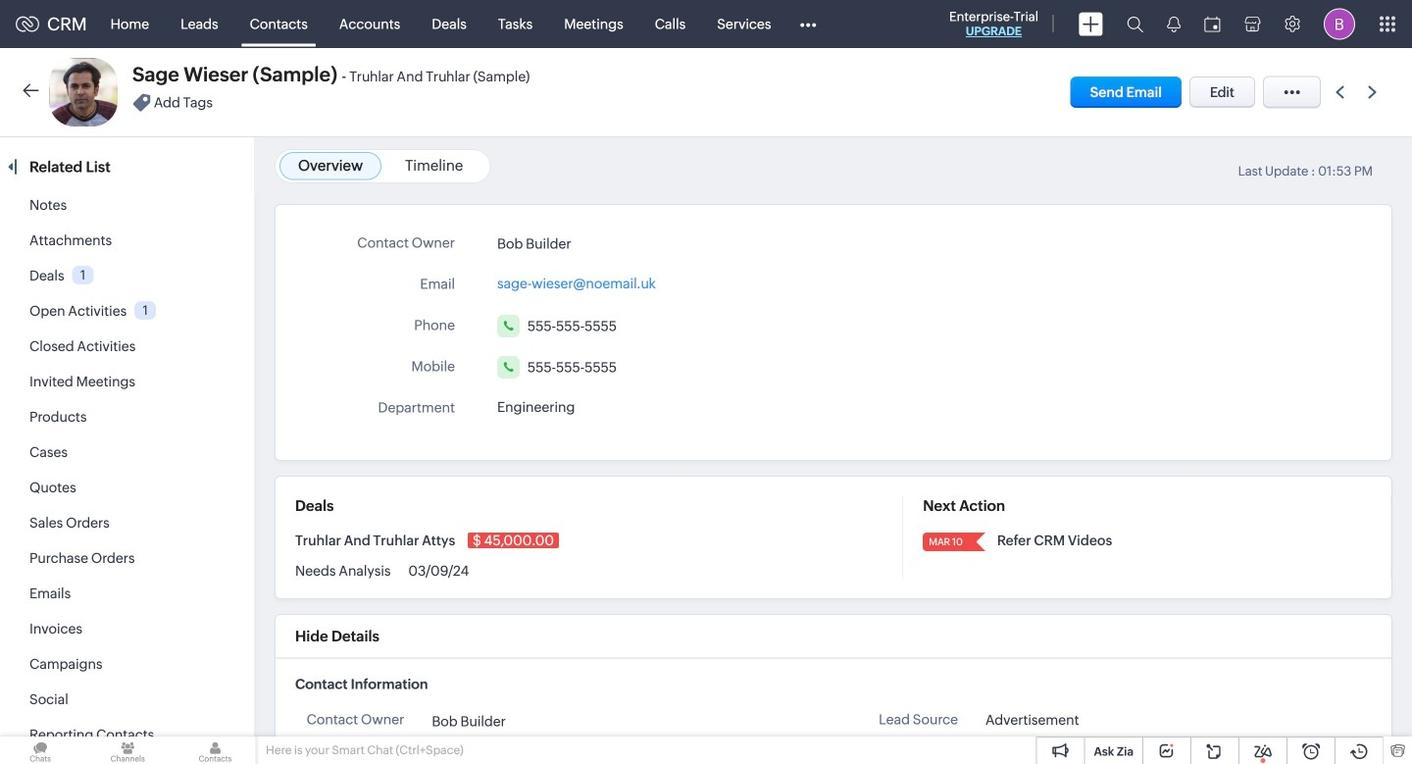 Task type: locate. For each thing, give the bounding box(es) containing it.
search element
[[1115, 0, 1156, 48]]

calendar image
[[1205, 16, 1221, 32]]

profile element
[[1313, 0, 1368, 48]]

previous record image
[[1336, 86, 1345, 99]]

channels image
[[88, 737, 168, 764]]

next record image
[[1369, 86, 1381, 99]]

signals image
[[1167, 16, 1181, 32]]

profile image
[[1324, 8, 1356, 40]]



Task type: describe. For each thing, give the bounding box(es) containing it.
Other Modules field
[[787, 8, 829, 40]]

contacts image
[[175, 737, 256, 764]]

create menu image
[[1079, 12, 1104, 36]]

chats image
[[0, 737, 81, 764]]

search image
[[1127, 16, 1144, 32]]

logo image
[[16, 16, 39, 32]]

signals element
[[1156, 0, 1193, 48]]

create menu element
[[1067, 0, 1115, 48]]



Task type: vqa. For each thing, say whether or not it's contained in the screenshot.
LOGO
yes



